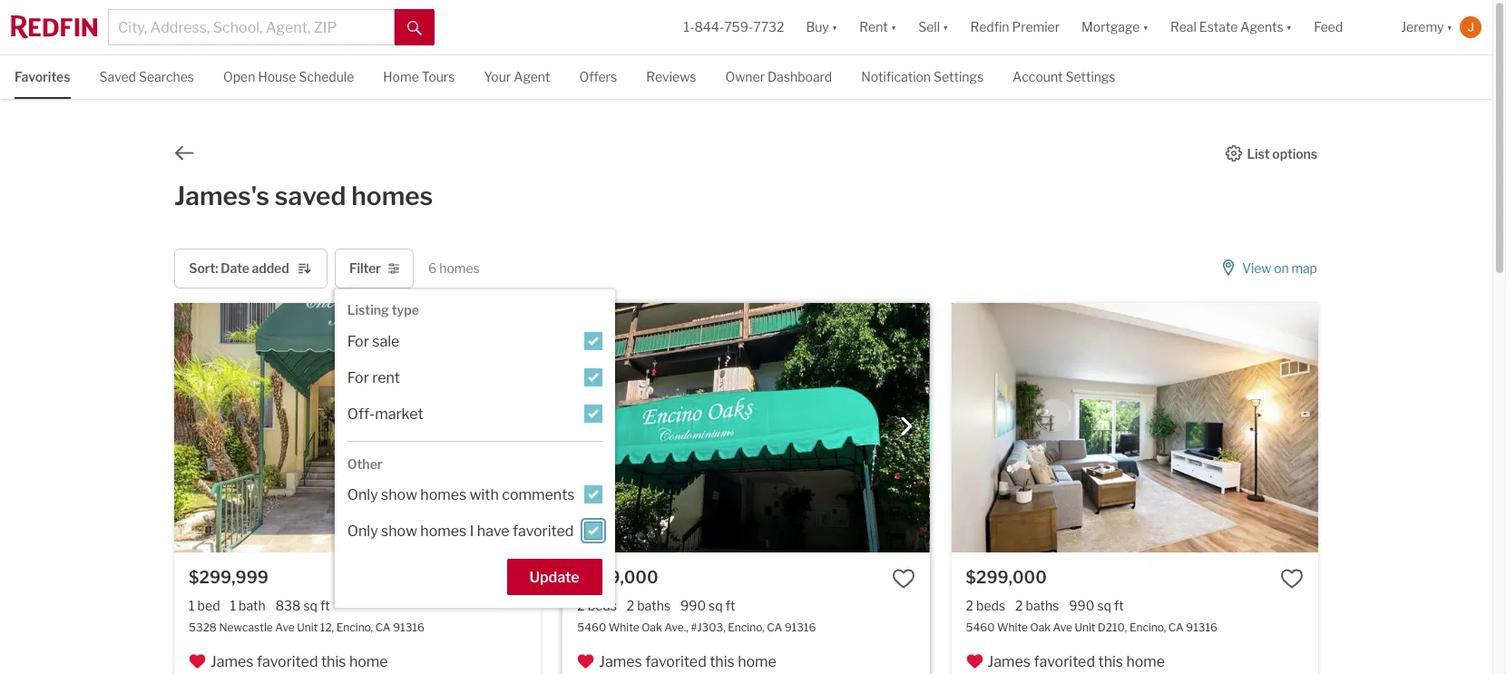 Task type: locate. For each thing, give the bounding box(es) containing it.
this down #j303,
[[710, 654, 735, 671]]

990 sq ft for unit
[[1070, 598, 1124, 614]]

2 horizontal spatial 91316
[[1187, 621, 1218, 635]]

home tours
[[383, 69, 455, 84]]

1 ▾ from the left
[[832, 19, 838, 35]]

rent
[[860, 19, 888, 35]]

▾ for sell ▾
[[943, 19, 949, 35]]

settings for account settings
[[1066, 69, 1116, 84]]

2 james favorited this home from the left
[[599, 654, 777, 671]]

1 favorite button image from the left
[[503, 567, 527, 591]]

2 settings from the left
[[1066, 69, 1116, 84]]

2 option group from the top
[[347, 476, 602, 549]]

reviews link
[[646, 55, 697, 97]]

for left rent
[[347, 369, 369, 387]]

oak left the d210,
[[1031, 621, 1051, 635]]

ave
[[275, 621, 295, 635], [1053, 621, 1073, 635]]

home
[[349, 654, 388, 671], [738, 654, 777, 671], [1127, 654, 1166, 671]]

buy
[[806, 19, 829, 35]]

1 horizontal spatial favorite button checkbox
[[892, 567, 916, 591]]

estate
[[1200, 19, 1238, 35]]

▾ right agents
[[1287, 19, 1293, 35]]

1 beds from the left
[[588, 598, 617, 614]]

sq for 12,
[[304, 598, 318, 614]]

1 vertical spatial for
[[347, 369, 369, 387]]

3 photo of 5460 white oak ave., #j303, encino, ca 91316 image from the left
[[930, 304, 1297, 553]]

0 vertical spatial show
[[381, 487, 417, 504]]

1 horizontal spatial unit
[[1075, 621, 1096, 635]]

0 horizontal spatial unit
[[297, 621, 318, 635]]

for for for rent
[[347, 369, 369, 387]]

only show homes with comments
[[347, 487, 575, 504]]

home down the d210,
[[1127, 654, 1166, 671]]

2 1 from the left
[[230, 598, 236, 614]]

open
[[223, 69, 255, 84]]

2 show from the top
[[381, 523, 417, 540]]

1 ft from the left
[[320, 598, 330, 614]]

encino, right #j303,
[[728, 621, 765, 635]]

mortgage ▾ button
[[1082, 0, 1149, 54]]

0 vertical spatial for
[[347, 333, 369, 350]]

list
[[1248, 146, 1270, 161]]

homes up filter popup button
[[352, 181, 433, 211]]

ca right 12,
[[375, 621, 391, 635]]

james down 5460 white oak ave unit d210, encino, ca 91316 in the bottom right of the page
[[988, 654, 1031, 671]]

1 horizontal spatial $299,000
[[966, 568, 1047, 587]]

favorite button checkbox
[[1281, 567, 1304, 591]]

2 this from the left
[[710, 654, 735, 671]]

baths for ave
[[1026, 598, 1060, 614]]

1 5460 from the left
[[578, 621, 607, 635]]

settings right account
[[1066, 69, 1116, 84]]

0 horizontal spatial encino,
[[337, 621, 373, 635]]

ca right #j303,
[[767, 621, 783, 635]]

ft
[[320, 598, 330, 614], [726, 598, 736, 614], [1115, 598, 1124, 614]]

0 horizontal spatial 91316
[[393, 621, 425, 635]]

3 ft from the left
[[1115, 598, 1124, 614]]

owner dashboard link
[[726, 55, 832, 97]]

saved searches link
[[99, 55, 194, 97]]

comments
[[502, 487, 575, 504]]

homes for only show homes with comments
[[421, 487, 467, 504]]

1 horizontal spatial oak
[[1031, 621, 1051, 635]]

favorite button image
[[503, 567, 527, 591], [892, 567, 916, 591]]

beds
[[588, 598, 617, 614], [977, 598, 1006, 614]]

1 favorite button checkbox from the left
[[503, 567, 527, 591]]

5460 for 5460 white oak ave., #j303, encino, ca 91316
[[578, 621, 607, 635]]

0 horizontal spatial ave
[[275, 621, 295, 635]]

1 horizontal spatial settings
[[1066, 69, 1116, 84]]

for
[[347, 333, 369, 350], [347, 369, 369, 387]]

1 2 beds from the left
[[578, 598, 617, 614]]

favorited down ave.,
[[646, 654, 707, 671]]

bed
[[198, 598, 220, 614]]

homes for james's saved homes
[[352, 181, 433, 211]]

1 horizontal spatial 1
[[230, 598, 236, 614]]

3 james from the left
[[988, 654, 1031, 671]]

6
[[428, 261, 437, 276]]

beds for 5460 white oak ave., #j303, encino, ca 91316
[[588, 598, 617, 614]]

1 990 from the left
[[681, 598, 706, 614]]

1 horizontal spatial 91316
[[785, 621, 816, 635]]

0 vertical spatial only
[[347, 487, 378, 504]]

990 sq ft up 5460 white oak ave unit d210, encino, ca 91316 in the bottom right of the page
[[1070, 598, 1124, 614]]

2 horizontal spatial this
[[1099, 654, 1124, 671]]

have
[[477, 523, 510, 540]]

unit left 12,
[[297, 621, 318, 635]]

1 horizontal spatial favorite button image
[[892, 567, 916, 591]]

submit search image
[[408, 21, 422, 35]]

3 ca from the left
[[1169, 621, 1184, 635]]

3 sq from the left
[[1098, 598, 1112, 614]]

2 only from the top
[[347, 523, 378, 540]]

rent
[[372, 369, 400, 387]]

0 horizontal spatial 5460
[[578, 621, 607, 635]]

favorited down 5328 newcastle ave unit 12, encino, ca 91316 at the bottom left of the page
[[257, 654, 318, 671]]

4 ▾ from the left
[[1143, 19, 1149, 35]]

1 home from the left
[[349, 654, 388, 671]]

0 horizontal spatial sq
[[304, 598, 318, 614]]

2 photo of 5460 white oak ave unit d210, encino, ca 91316 image from the left
[[952, 304, 1319, 553]]

1 horizontal spatial 2 baths
[[1016, 598, 1060, 614]]

white
[[609, 621, 640, 635], [998, 621, 1028, 635]]

feed button
[[1304, 0, 1391, 54]]

buy ▾
[[806, 19, 838, 35]]

2 favorite button image from the left
[[892, 567, 916, 591]]

1 horizontal spatial this
[[710, 654, 735, 671]]

1 $299,000 from the left
[[578, 568, 659, 587]]

listing
[[347, 303, 389, 318]]

5460 white oak ave unit d210, encino, ca 91316
[[966, 621, 1218, 635]]

ft up 12,
[[320, 598, 330, 614]]

#j303,
[[691, 621, 726, 635]]

favorited down 5460 white oak ave unit d210, encino, ca 91316 in the bottom right of the page
[[1034, 654, 1096, 671]]

1 show from the top
[[381, 487, 417, 504]]

1 bed
[[189, 598, 220, 614]]

▾ for jeremy ▾
[[1447, 19, 1453, 35]]

show for only show homes i have favorited
[[381, 523, 417, 540]]

account
[[1013, 69, 1063, 84]]

white for ave.,
[[609, 621, 640, 635]]

1 sq from the left
[[304, 598, 318, 614]]

home down the 5460 white oak ave., #j303, encino, ca 91316
[[738, 654, 777, 671]]

searches
[[139, 69, 194, 84]]

990 sq ft for #j303,
[[681, 598, 736, 614]]

1 horizontal spatial james
[[599, 654, 642, 671]]

1 horizontal spatial sq
[[709, 598, 723, 614]]

notification settings
[[862, 69, 984, 84]]

1 horizontal spatial ca
[[767, 621, 783, 635]]

2 2 baths from the left
[[1016, 598, 1060, 614]]

3 home from the left
[[1127, 654, 1166, 671]]

i
[[470, 523, 474, 540]]

5460 white oak ave., #j303, encino, ca 91316
[[578, 621, 816, 635]]

sq for unit
[[1098, 598, 1112, 614]]

2 91316 from the left
[[785, 621, 816, 635]]

1 for from the top
[[347, 333, 369, 350]]

2 horizontal spatial james
[[988, 654, 1031, 671]]

2 990 sq ft from the left
[[1070, 598, 1124, 614]]

homes left i
[[421, 523, 467, 540]]

rent ▾
[[860, 19, 897, 35]]

2 $299,000 from the left
[[966, 568, 1047, 587]]

photo of 5328 newcastle ave unit 12, encino, ca 91316 image
[[0, 304, 175, 553], [174, 304, 541, 553], [541, 304, 908, 553]]

0 horizontal spatial settings
[[934, 69, 984, 84]]

off-
[[347, 406, 375, 423]]

2 ft from the left
[[726, 598, 736, 614]]

2 horizontal spatial home
[[1127, 654, 1166, 671]]

2 baths
[[627, 598, 671, 614], [1016, 598, 1060, 614]]

sq
[[304, 598, 318, 614], [709, 598, 723, 614], [1098, 598, 1112, 614]]

1 photo of 5460 white oak ave unit d210, encino, ca 91316 image from the left
[[585, 304, 952, 553]]

2 baths from the left
[[1026, 598, 1060, 614]]

oak left ave.,
[[642, 621, 662, 635]]

owner dashboard
[[726, 69, 832, 84]]

1 vertical spatial only
[[347, 523, 378, 540]]

2 baths up 5460 white oak ave unit d210, encino, ca 91316 in the bottom right of the page
[[1016, 598, 1060, 614]]

1 horizontal spatial white
[[998, 621, 1028, 635]]

0 horizontal spatial ca
[[375, 621, 391, 635]]

2 beds
[[578, 598, 617, 614], [966, 598, 1006, 614]]

▾ for mortgage ▾
[[1143, 19, 1149, 35]]

990 up 5460 white oak ave unit d210, encino, ca 91316 in the bottom right of the page
[[1070, 598, 1095, 614]]

2 white from the left
[[998, 621, 1028, 635]]

2 james from the left
[[599, 654, 642, 671]]

2 encino, from the left
[[728, 621, 765, 635]]

1 for 1 bath
[[230, 598, 236, 614]]

listing type
[[347, 303, 419, 318]]

show down other
[[381, 487, 417, 504]]

0 horizontal spatial ft
[[320, 598, 330, 614]]

d210,
[[1098, 621, 1128, 635]]

next button image
[[897, 418, 916, 436]]

1 horizontal spatial 990 sq ft
[[1070, 598, 1124, 614]]

mortgage ▾ button
[[1071, 0, 1160, 54]]

0 horizontal spatial this
[[321, 654, 346, 671]]

0 horizontal spatial baths
[[637, 598, 671, 614]]

2 ▾ from the left
[[891, 19, 897, 35]]

6 ▾ from the left
[[1447, 19, 1453, 35]]

james down the 5460 white oak ave., #j303, encino, ca 91316
[[599, 654, 642, 671]]

ft up #j303,
[[726, 598, 736, 614]]

0 horizontal spatial 990 sq ft
[[681, 598, 736, 614]]

settings down sell ▾ dropdown button
[[934, 69, 984, 84]]

option group containing for sale
[[347, 322, 602, 431]]

with
[[470, 487, 499, 504]]

favorited down comments
[[513, 523, 574, 540]]

james for 5328 newcastle ave unit 12, encino, ca 91316
[[211, 654, 254, 671]]

0 horizontal spatial favorite button checkbox
[[503, 567, 527, 591]]

1 vertical spatial show
[[381, 523, 417, 540]]

▾ inside "link"
[[1287, 19, 1293, 35]]

home tours link
[[383, 55, 455, 97]]

mortgage
[[1082, 19, 1141, 35]]

1 only from the top
[[347, 487, 378, 504]]

0 horizontal spatial oak
[[642, 621, 662, 635]]

real estate agents ▾
[[1171, 19, 1293, 35]]

sort : date added
[[189, 261, 289, 276]]

ave left the d210,
[[1053, 621, 1073, 635]]

2 home from the left
[[738, 654, 777, 671]]

favorited inside dialog
[[513, 523, 574, 540]]

1 horizontal spatial 5460
[[966, 621, 995, 635]]

2 horizontal spatial ft
[[1115, 598, 1124, 614]]

2 horizontal spatial sq
[[1098, 598, 1112, 614]]

2 990 from the left
[[1070, 598, 1095, 614]]

2 for from the top
[[347, 369, 369, 387]]

▾ for buy ▾
[[832, 19, 838, 35]]

photo of 5460 white oak ave., #j303, encino, ca 91316 image
[[196, 304, 563, 553], [563, 304, 930, 553], [930, 304, 1297, 553]]

homes up only show homes i have favorited
[[421, 487, 467, 504]]

dialog
[[335, 290, 615, 609]]

buy ▾ button
[[796, 0, 849, 54]]

sq up 5328 newcastle ave unit 12, encino, ca 91316 at the bottom left of the page
[[304, 598, 318, 614]]

sq up #j303,
[[709, 598, 723, 614]]

james favorited this home down the 5460 white oak ave., #j303, encino, ca 91316
[[599, 654, 777, 671]]

0 vertical spatial option group
[[347, 322, 602, 431]]

2 horizontal spatial encino,
[[1130, 621, 1167, 635]]

homes
[[352, 181, 433, 211], [440, 261, 480, 276], [421, 487, 467, 504], [421, 523, 467, 540]]

1 encino, from the left
[[337, 621, 373, 635]]

encino, right 12,
[[337, 621, 373, 635]]

favorites
[[15, 69, 70, 84]]

3 ▾ from the left
[[943, 19, 949, 35]]

sale
[[372, 333, 400, 350]]

0 horizontal spatial 1
[[189, 598, 195, 614]]

3 2 from the left
[[966, 598, 974, 614]]

schedule
[[299, 69, 354, 84]]

91316
[[393, 621, 425, 635], [785, 621, 816, 635], [1187, 621, 1218, 635]]

2 sq from the left
[[709, 598, 723, 614]]

▾ right sell
[[943, 19, 949, 35]]

home
[[383, 69, 419, 84]]

759-
[[725, 19, 754, 35]]

jeremy ▾
[[1402, 19, 1453, 35]]

reviews
[[646, 69, 697, 84]]

show
[[381, 487, 417, 504], [381, 523, 417, 540]]

2 baths for ave.,
[[627, 598, 671, 614]]

$299,000 for 5460 white oak ave unit d210, encino, ca 91316
[[966, 568, 1047, 587]]

2 baths up ave.,
[[627, 598, 671, 614]]

favorite button checkbox for $299,000
[[892, 567, 916, 591]]

2 2 beds from the left
[[966, 598, 1006, 614]]

844-
[[695, 19, 725, 35]]

redfin premier button
[[960, 0, 1071, 54]]

0 horizontal spatial $299,000
[[578, 568, 659, 587]]

date
[[221, 261, 249, 276]]

2 ave from the left
[[1053, 621, 1073, 635]]

james favorited this home for ave
[[988, 654, 1166, 671]]

1 1 from the left
[[189, 598, 195, 614]]

0 horizontal spatial white
[[609, 621, 640, 635]]

1 james favorited this home from the left
[[211, 654, 388, 671]]

1 left the bath
[[230, 598, 236, 614]]

3 james favorited this home from the left
[[988, 654, 1166, 671]]

james down newcastle
[[211, 654, 254, 671]]

saved
[[99, 69, 136, 84]]

james favorited this home for unit
[[211, 654, 388, 671]]

unit left the d210,
[[1075, 621, 1096, 635]]

1 horizontal spatial 990
[[1070, 598, 1095, 614]]

sell ▾ button
[[919, 0, 949, 54]]

this down the d210,
[[1099, 654, 1124, 671]]

option group for other
[[347, 476, 602, 549]]

2 5460 from the left
[[966, 621, 995, 635]]

buy ▾ button
[[806, 0, 838, 54]]

1 horizontal spatial baths
[[1026, 598, 1060, 614]]

bath
[[239, 598, 266, 614]]

2 beds for 5460 white oak ave unit d210, encino, ca 91316
[[966, 598, 1006, 614]]

ave down '838'
[[275, 621, 295, 635]]

homes right "6"
[[440, 261, 480, 276]]

0 horizontal spatial 2 beds
[[578, 598, 617, 614]]

unit
[[297, 621, 318, 635], [1075, 621, 1096, 635]]

0 horizontal spatial beds
[[588, 598, 617, 614]]

1 horizontal spatial james favorited this home
[[599, 654, 777, 671]]

2 oak from the left
[[1031, 621, 1051, 635]]

home down 5328 newcastle ave unit 12, encino, ca 91316 at the bottom left of the page
[[349, 654, 388, 671]]

0 horizontal spatial james
[[211, 654, 254, 671]]

baths up 5460 white oak ave unit d210, encino, ca 91316 in the bottom right of the page
[[1026, 598, 1060, 614]]

2 2 from the left
[[627, 598, 635, 614]]

ca for $299,999
[[375, 621, 391, 635]]

this for #j303,
[[710, 654, 735, 671]]

2 beds from the left
[[977, 598, 1006, 614]]

3 this from the left
[[1099, 654, 1124, 671]]

1 horizontal spatial encino,
[[728, 621, 765, 635]]

0 horizontal spatial 2 baths
[[627, 598, 671, 614]]

baths up ave.,
[[637, 598, 671, 614]]

show for only show homes with comments
[[381, 487, 417, 504]]

option group containing only show homes with comments
[[347, 476, 602, 549]]

1 ca from the left
[[375, 621, 391, 635]]

2 beds for 5460 white oak ave., #j303, encino, ca 91316
[[578, 598, 617, 614]]

agent
[[514, 69, 550, 84]]

990 up the 5460 white oak ave., #j303, encino, ca 91316
[[681, 598, 706, 614]]

favorite button checkbox
[[503, 567, 527, 591], [892, 567, 916, 591]]

▾ right the mortgage
[[1143, 19, 1149, 35]]

2 favorite button checkbox from the left
[[892, 567, 916, 591]]

this down 12,
[[321, 654, 346, 671]]

2 horizontal spatial ca
[[1169, 621, 1184, 635]]

1 990 sq ft from the left
[[681, 598, 736, 614]]

only show homes i have favorited
[[347, 523, 574, 540]]

5460
[[578, 621, 607, 635], [966, 621, 995, 635]]

2 horizontal spatial james favorited this home
[[988, 654, 1166, 671]]

2 ca from the left
[[767, 621, 783, 635]]

▾ right buy
[[832, 19, 838, 35]]

show down only show homes with comments
[[381, 523, 417, 540]]

1 horizontal spatial ft
[[726, 598, 736, 614]]

option group
[[347, 322, 602, 431], [347, 476, 602, 549]]

1 horizontal spatial 2 beds
[[966, 598, 1006, 614]]

1 baths from the left
[[637, 598, 671, 614]]

user photo image
[[1461, 16, 1482, 38]]

favorite button checkbox for $299,999
[[503, 567, 527, 591]]

2 photo of 5328 newcastle ave unit 12, encino, ca 91316 image from the left
[[174, 304, 541, 553]]

990
[[681, 598, 706, 614], [1070, 598, 1095, 614]]

1 horizontal spatial beds
[[977, 598, 1006, 614]]

james favorited this home down 5460 white oak ave unit d210, encino, ca 91316 in the bottom right of the page
[[988, 654, 1166, 671]]

this for 12,
[[321, 654, 346, 671]]

1 option group from the top
[[347, 322, 602, 431]]

0 horizontal spatial 990
[[681, 598, 706, 614]]

favorite button image for $299,000
[[892, 567, 916, 591]]

1 james from the left
[[211, 654, 254, 671]]

saved searches
[[99, 69, 194, 84]]

1 91316 from the left
[[393, 621, 425, 635]]

1 this from the left
[[321, 654, 346, 671]]

0 horizontal spatial favorite button image
[[503, 567, 527, 591]]

▾ right rent
[[891, 19, 897, 35]]

1 horizontal spatial home
[[738, 654, 777, 671]]

for left the sale
[[347, 333, 369, 350]]

3 photo of 5460 white oak ave unit d210, encino, ca 91316 image from the left
[[1319, 304, 1507, 553]]

▾ left user photo on the top right
[[1447, 19, 1453, 35]]

0 horizontal spatial home
[[349, 654, 388, 671]]

settings
[[934, 69, 984, 84], [1066, 69, 1116, 84]]

favorite button image for $299,999
[[503, 567, 527, 591]]

favorite button image
[[1281, 567, 1304, 591]]

1 settings from the left
[[934, 69, 984, 84]]

1 left the bed
[[189, 598, 195, 614]]

1 bath
[[230, 598, 266, 614]]

5 ▾ from the left
[[1287, 19, 1293, 35]]

990 sq ft up #j303,
[[681, 598, 736, 614]]

1 white from the left
[[609, 621, 640, 635]]

photo of 5460 white oak ave unit d210, encino, ca 91316 image
[[585, 304, 952, 553], [952, 304, 1319, 553], [1319, 304, 1507, 553]]

ft for unit
[[1115, 598, 1124, 614]]

1 horizontal spatial ave
[[1053, 621, 1073, 635]]

ft up the d210,
[[1115, 598, 1124, 614]]

sq up the d210,
[[1098, 598, 1112, 614]]

3 91316 from the left
[[1187, 621, 1218, 635]]

ca right the d210,
[[1169, 621, 1184, 635]]

your
[[484, 69, 511, 84]]

1 vertical spatial option group
[[347, 476, 602, 549]]

1 oak from the left
[[642, 621, 662, 635]]

sell ▾ button
[[908, 0, 960, 54]]

encino, right the d210,
[[1130, 621, 1167, 635]]

1
[[189, 598, 195, 614], [230, 598, 236, 614]]

0 horizontal spatial james favorited this home
[[211, 654, 388, 671]]

james favorited this home down 5328 newcastle ave unit 12, encino, ca 91316 at the bottom left of the page
[[211, 654, 388, 671]]

homes for only show homes i have favorited
[[421, 523, 467, 540]]

sell ▾
[[919, 19, 949, 35]]

1 2 baths from the left
[[627, 598, 671, 614]]

sq for #j303,
[[709, 598, 723, 614]]



Task type: describe. For each thing, give the bounding box(es) containing it.
▾ for rent ▾
[[891, 19, 897, 35]]

sort
[[189, 261, 215, 276]]

redfin premier
[[971, 19, 1060, 35]]

91316 for $299,999
[[393, 621, 425, 635]]

encino, for $299,000
[[728, 621, 765, 635]]

ave.,
[[665, 621, 689, 635]]

your agent
[[484, 69, 550, 84]]

baths for ave.,
[[637, 598, 671, 614]]

filter
[[349, 261, 381, 276]]

for for for sale
[[347, 333, 369, 350]]

feed
[[1314, 19, 1343, 35]]

3 encino, from the left
[[1130, 621, 1167, 635]]

rent ▾ button
[[849, 0, 908, 54]]

ca for $299,000
[[767, 621, 783, 635]]

for rent
[[347, 369, 400, 387]]

james's
[[174, 181, 270, 211]]

1 photo of 5460 white oak ave., #j303, encino, ca 91316 image from the left
[[196, 304, 563, 553]]

this for unit
[[1099, 654, 1124, 671]]

990 for unit
[[1070, 598, 1095, 614]]

previous button image
[[578, 418, 596, 436]]

mortgage ▾
[[1082, 19, 1149, 35]]

added
[[252, 261, 289, 276]]

990 for #j303,
[[681, 598, 706, 614]]

view on map button
[[1220, 249, 1319, 289]]

2 photo of 5460 white oak ave., #j303, encino, ca 91316 image from the left
[[563, 304, 930, 553]]

1 for 1 bed
[[189, 598, 195, 614]]

91316 for $299,000
[[785, 621, 816, 635]]

favorited for 5460 white oak ave., #j303, encino, ca 91316
[[646, 654, 707, 671]]

$299,000 for 5460 white oak ave., #j303, encino, ca 91316
[[578, 568, 659, 587]]

only for only show homes i have favorited
[[347, 523, 378, 540]]

rent ▾ button
[[860, 0, 897, 54]]

oak for ave.,
[[642, 621, 662, 635]]

other
[[347, 456, 383, 472]]

tours
[[422, 69, 455, 84]]

real
[[1171, 19, 1197, 35]]

home for unit
[[1127, 654, 1166, 671]]

filter button
[[335, 249, 414, 289]]

list options button
[[1225, 145, 1319, 161]]

open house schedule
[[223, 69, 354, 84]]

account settings
[[1013, 69, 1116, 84]]

ft for #j303,
[[726, 598, 736, 614]]

map
[[1292, 261, 1318, 276]]

favorited for 5460 white oak ave unit d210, encino, ca 91316
[[1034, 654, 1096, 671]]

ft for 12,
[[320, 598, 330, 614]]

options
[[1273, 146, 1318, 161]]

james favorited this home for ave.,
[[599, 654, 777, 671]]

12,
[[320, 621, 334, 635]]

notification settings link
[[862, 55, 984, 97]]

your agent link
[[484, 55, 550, 97]]

offers link
[[580, 55, 617, 97]]

dashboard
[[768, 69, 832, 84]]

agents
[[1241, 19, 1284, 35]]

1 2 from the left
[[578, 598, 585, 614]]

6 homes
[[428, 261, 480, 276]]

for sale
[[347, 333, 400, 350]]

:
[[215, 261, 218, 276]]

option group for listing type
[[347, 322, 602, 431]]

open house schedule link
[[223, 55, 354, 97]]

james's saved homes
[[174, 181, 433, 211]]

update button
[[507, 559, 602, 596]]

off-market
[[347, 406, 424, 423]]

view on map
[[1243, 261, 1318, 276]]

redfin
[[971, 19, 1010, 35]]

james for 5460 white oak ave unit d210, encino, ca 91316
[[988, 654, 1031, 671]]

1 photo of 5328 newcastle ave unit 12, encino, ca 91316 image from the left
[[0, 304, 175, 553]]

1 ave from the left
[[275, 621, 295, 635]]

encino, for $299,999
[[337, 621, 373, 635]]

type
[[392, 303, 419, 318]]

1-844-759-7732 link
[[684, 19, 785, 35]]

jeremy
[[1402, 19, 1445, 35]]

home for 12,
[[349, 654, 388, 671]]

5460 for 5460 white oak ave unit d210, encino, ca 91316
[[966, 621, 995, 635]]

settings for notification settings
[[934, 69, 984, 84]]

5328
[[189, 621, 217, 635]]

white for ave
[[998, 621, 1028, 635]]

house
[[258, 69, 296, 84]]

beds for 5460 white oak ave unit d210, encino, ca 91316
[[977, 598, 1006, 614]]

offers
[[580, 69, 617, 84]]

City, Address, School, Agent, ZIP search field
[[108, 9, 395, 45]]

view
[[1243, 261, 1272, 276]]

home for #j303,
[[738, 654, 777, 671]]

1 unit from the left
[[297, 621, 318, 635]]

account settings link
[[1013, 55, 1116, 97]]

james for 5460 white oak ave., #j303, encino, ca 91316
[[599, 654, 642, 671]]

3 photo of 5328 newcastle ave unit 12, encino, ca 91316 image from the left
[[541, 304, 908, 553]]

real estate agents ▾ link
[[1171, 0, 1293, 54]]

saved
[[275, 181, 346, 211]]

dialog containing for sale
[[335, 290, 615, 609]]

838
[[276, 598, 301, 614]]

owner
[[726, 69, 765, 84]]

$299,999
[[189, 568, 269, 587]]

on
[[1275, 261, 1289, 276]]

only for only show homes with comments
[[347, 487, 378, 504]]

4 2 from the left
[[1016, 598, 1023, 614]]

favorited for 5328 newcastle ave unit 12, encino, ca 91316
[[257, 654, 318, 671]]

newcastle
[[219, 621, 273, 635]]

1-844-759-7732
[[684, 19, 785, 35]]

838 sq ft
[[276, 598, 330, 614]]

1-
[[684, 19, 695, 35]]

oak for ave
[[1031, 621, 1051, 635]]

7732
[[754, 19, 785, 35]]

2 unit from the left
[[1075, 621, 1096, 635]]

2 baths for ave
[[1016, 598, 1060, 614]]

sell
[[919, 19, 940, 35]]

real estate agents ▾ button
[[1160, 0, 1304, 54]]

premier
[[1013, 19, 1060, 35]]



Task type: vqa. For each thing, say whether or not it's contained in the screenshot.
Schedule tour
no



